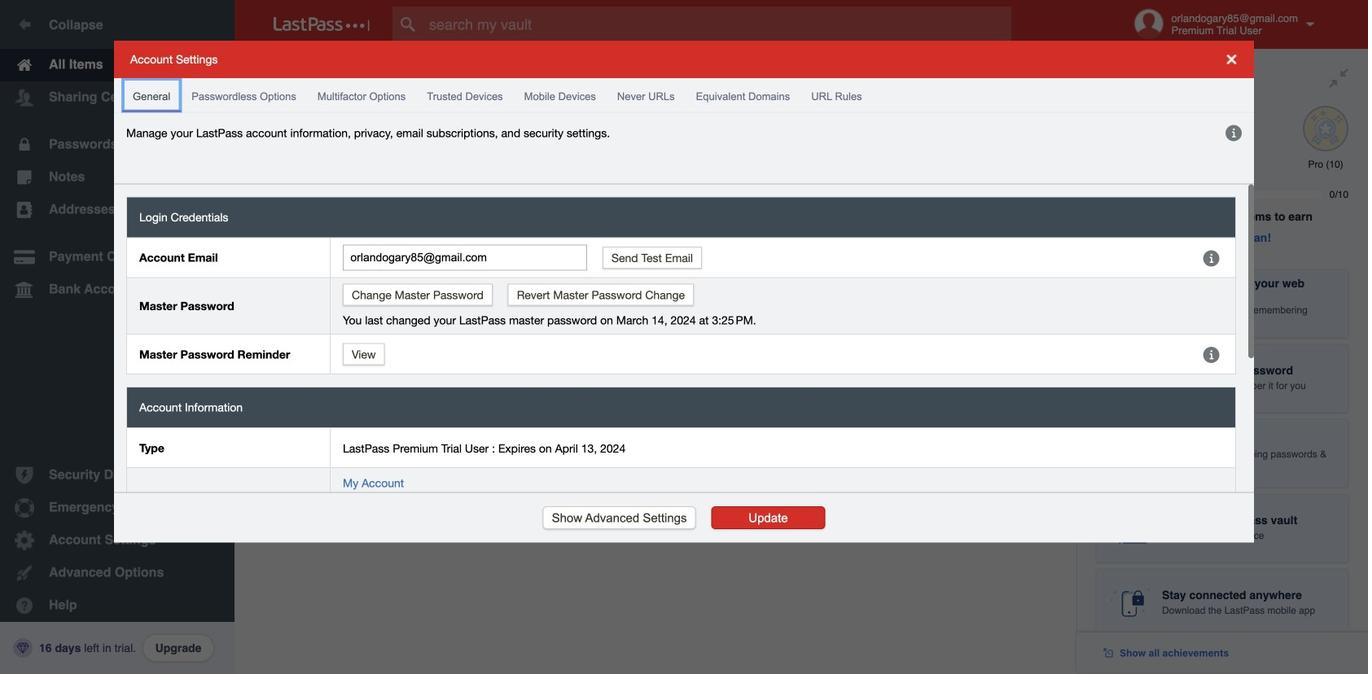 Task type: locate. For each thing, give the bounding box(es) containing it.
Search search field
[[393, 7, 1043, 42]]

lastpass image
[[274, 17, 370, 32]]



Task type: describe. For each thing, give the bounding box(es) containing it.
search my vault text field
[[393, 7, 1043, 42]]

main content main content
[[235, 49, 1077, 53]]

main navigation navigation
[[0, 0, 235, 674]]



Task type: vqa. For each thing, say whether or not it's contained in the screenshot.
Vault options Navigation
no



